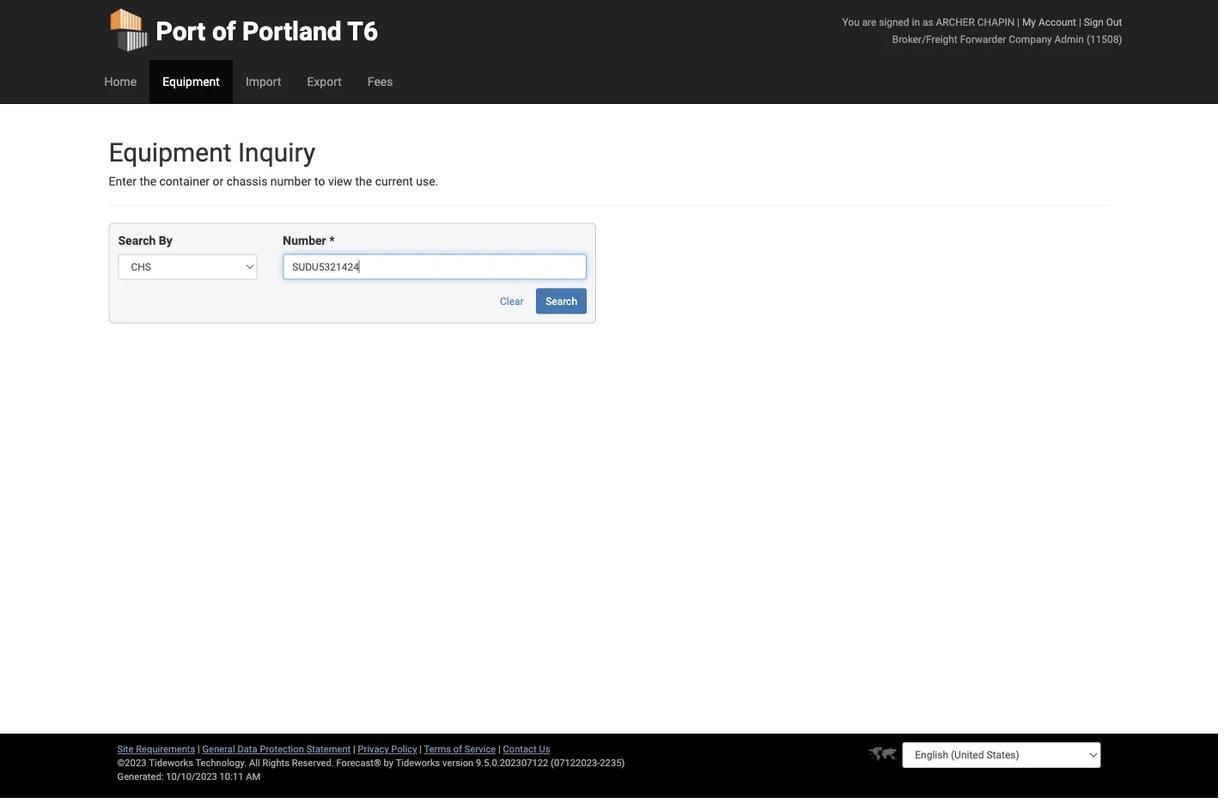 Task type: describe. For each thing, give the bounding box(es) containing it.
(11508)
[[1087, 33, 1123, 45]]

statement
[[307, 744, 351, 755]]

privacy policy link
[[358, 744, 417, 755]]

*
[[329, 234, 335, 248]]

are
[[862, 16, 877, 28]]

tideworks
[[396, 758, 440, 769]]

port of portland t6
[[156, 16, 378, 46]]

by
[[384, 758, 394, 769]]

10/10/2023
[[166, 771, 217, 782]]

terms
[[424, 744, 451, 755]]

search by
[[118, 234, 173, 248]]

clear
[[500, 295, 524, 307]]

data
[[238, 744, 257, 755]]

2 the from the left
[[355, 174, 372, 189]]

clear button
[[491, 288, 533, 314]]

t6
[[347, 16, 378, 46]]

requirements
[[136, 744, 195, 755]]

import
[[246, 74, 281, 89]]

©2023 tideworks
[[117, 758, 193, 769]]

number *
[[283, 234, 335, 248]]

you are signed in as archer chapin | my account | sign out broker/freight forwarder company admin (11508)
[[843, 16, 1123, 45]]

of inside site requirements | general data protection statement | privacy policy | terms of service | contact us ©2023 tideworks technology. all rights reserved. forecast® by tideworks version 9.5.0.202307122 (07122023-2235) generated: 10/10/2023 10:11 am
[[454, 744, 462, 755]]

general data protection statement link
[[202, 744, 351, 755]]

2235)
[[600, 758, 625, 769]]

to
[[315, 174, 325, 189]]

| up forecast®
[[353, 744, 356, 755]]

privacy
[[358, 744, 389, 755]]

home button
[[92, 60, 150, 103]]

site
[[117, 744, 134, 755]]

search button
[[536, 288, 587, 314]]

service
[[465, 744, 496, 755]]

inquiry
[[238, 137, 315, 168]]

broker/freight
[[893, 33, 958, 45]]

equipment for equipment
[[163, 74, 220, 89]]

number
[[271, 174, 312, 189]]

am
[[246, 771, 261, 782]]

generated:
[[117, 771, 164, 782]]

technology.
[[195, 758, 247, 769]]

rights
[[263, 758, 290, 769]]

in
[[912, 16, 920, 28]]

site requirements link
[[117, 744, 195, 755]]

or
[[213, 174, 224, 189]]

sign
[[1084, 16, 1104, 28]]

9.5.0.202307122
[[476, 758, 549, 769]]

port of portland t6 link
[[109, 0, 378, 60]]

sign out link
[[1084, 16, 1123, 28]]

forwarder
[[960, 33, 1007, 45]]

chapin
[[978, 16, 1015, 28]]

my
[[1023, 16, 1036, 28]]

company
[[1009, 33, 1052, 45]]

as
[[923, 16, 934, 28]]

(07122023-
[[551, 758, 600, 769]]

home
[[104, 74, 137, 89]]

import button
[[233, 60, 294, 103]]

| left the my on the top of the page
[[1018, 16, 1020, 28]]

reserved.
[[292, 758, 334, 769]]



Task type: vqa. For each thing, say whether or not it's contained in the screenshot.
2023
no



Task type: locate. For each thing, give the bounding box(es) containing it.
number
[[283, 234, 326, 248]]

| up 9.5.0.202307122
[[498, 744, 501, 755]]

equipment down port
[[163, 74, 220, 89]]

my account link
[[1023, 16, 1077, 28]]

us
[[539, 744, 550, 755]]

0 horizontal spatial the
[[140, 174, 156, 189]]

of
[[212, 16, 236, 46], [454, 744, 462, 755]]

search
[[118, 234, 156, 248], [546, 295, 577, 307]]

fees
[[368, 74, 393, 89]]

Number * text field
[[283, 254, 587, 280]]

|
[[1018, 16, 1020, 28], [1079, 16, 1082, 28], [198, 744, 200, 755], [353, 744, 356, 755], [420, 744, 422, 755], [498, 744, 501, 755]]

terms of service link
[[424, 744, 496, 755]]

current
[[375, 174, 413, 189]]

search inside button
[[546, 295, 577, 307]]

the
[[140, 174, 156, 189], [355, 174, 372, 189]]

view
[[328, 174, 352, 189]]

equipment inquiry enter the container or chassis number to view the current use.
[[109, 137, 439, 189]]

10:11
[[220, 771, 244, 782]]

protection
[[260, 744, 304, 755]]

| up tideworks
[[420, 744, 422, 755]]

1 horizontal spatial search
[[546, 295, 577, 307]]

0 vertical spatial search
[[118, 234, 156, 248]]

equipment inside 'dropdown button'
[[163, 74, 220, 89]]

by
[[159, 234, 173, 248]]

equipment
[[163, 74, 220, 89], [109, 137, 232, 168]]

archer
[[936, 16, 975, 28]]

1 horizontal spatial of
[[454, 744, 462, 755]]

forecast®
[[336, 758, 381, 769]]

| left sign
[[1079, 16, 1082, 28]]

0 vertical spatial equipment
[[163, 74, 220, 89]]

0 vertical spatial of
[[212, 16, 236, 46]]

equipment up container
[[109, 137, 232, 168]]

1 horizontal spatial the
[[355, 174, 372, 189]]

fees button
[[355, 60, 406, 103]]

the right view
[[355, 174, 372, 189]]

of up version
[[454, 744, 462, 755]]

equipment inside equipment inquiry enter the container or chassis number to view the current use.
[[109, 137, 232, 168]]

search for search
[[546, 295, 577, 307]]

contact us link
[[503, 744, 550, 755]]

out
[[1107, 16, 1123, 28]]

1 vertical spatial search
[[546, 295, 577, 307]]

contact
[[503, 744, 537, 755]]

all
[[249, 758, 260, 769]]

site requirements | general data protection statement | privacy policy | terms of service | contact us ©2023 tideworks technology. all rights reserved. forecast® by tideworks version 9.5.0.202307122 (07122023-2235) generated: 10/10/2023 10:11 am
[[117, 744, 625, 782]]

the right enter
[[140, 174, 156, 189]]

you
[[843, 16, 860, 28]]

signed
[[879, 16, 910, 28]]

equipment for equipment inquiry enter the container or chassis number to view the current use.
[[109, 137, 232, 168]]

account
[[1039, 16, 1077, 28]]

search left by
[[118, 234, 156, 248]]

of right port
[[212, 16, 236, 46]]

equipment button
[[150, 60, 233, 103]]

admin
[[1055, 33, 1084, 45]]

0 horizontal spatial of
[[212, 16, 236, 46]]

1 vertical spatial equipment
[[109, 137, 232, 168]]

general
[[202, 744, 235, 755]]

container
[[159, 174, 210, 189]]

policy
[[391, 744, 417, 755]]

port
[[156, 16, 206, 46]]

1 vertical spatial of
[[454, 744, 462, 755]]

chassis
[[227, 174, 268, 189]]

use.
[[416, 174, 439, 189]]

portland
[[242, 16, 342, 46]]

export button
[[294, 60, 355, 103]]

| left "general"
[[198, 744, 200, 755]]

search for search by
[[118, 234, 156, 248]]

1 the from the left
[[140, 174, 156, 189]]

0 horizontal spatial search
[[118, 234, 156, 248]]

version
[[443, 758, 474, 769]]

search right clear button
[[546, 295, 577, 307]]

export
[[307, 74, 342, 89]]

enter
[[109, 174, 137, 189]]

of inside port of portland t6 link
[[212, 16, 236, 46]]



